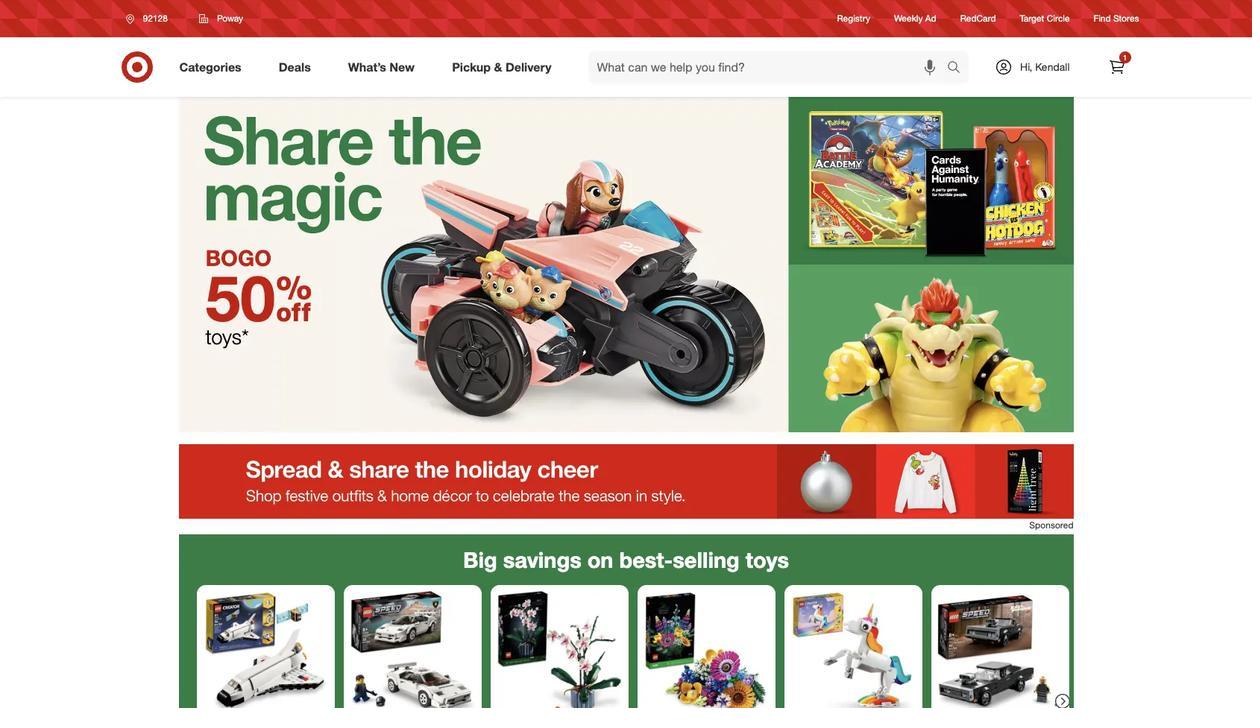 Task type: describe. For each thing, give the bounding box(es) containing it.
lego speed champions fast & furious 1970 dodge charger set 76912 image
[[938, 592, 1064, 709]]

sponsored
[[1030, 520, 1074, 531]]

bogo
[[206, 245, 272, 272]]

lego speed champions lamborghini countach race car set 76908 image
[[350, 592, 476, 709]]

weekly ad link
[[895, 12, 937, 25]]

1
[[1124, 53, 1128, 62]]

share the magic image
[[179, 97, 1074, 433]]

lego icons wildflower bouquet artificial flowers 10313 image
[[644, 592, 770, 709]]

carousel region
[[179, 535, 1074, 709]]

what's
[[348, 59, 386, 74]]

target circle
[[1020, 13, 1070, 24]]

selling
[[673, 547, 740, 574]]

savings
[[503, 547, 582, 574]]

what's new link
[[336, 51, 434, 84]]

hi,
[[1021, 60, 1033, 73]]

poway
[[217, 13, 243, 24]]

find stores link
[[1094, 12, 1140, 25]]

deals link
[[266, 51, 330, 84]]

kendall
[[1036, 60, 1070, 73]]

deals
[[279, 59, 311, 74]]

weekly
[[895, 13, 923, 24]]

What can we help you find? suggestions appear below search field
[[588, 51, 951, 84]]

toys*
[[206, 325, 249, 349]]

new
[[390, 59, 415, 74]]

big savings on best-selling toys
[[463, 547, 789, 574]]

weekly ad
[[895, 13, 937, 24]]

target circle link
[[1020, 12, 1070, 25]]

search button
[[941, 51, 977, 87]]



Task type: locate. For each thing, give the bounding box(es) containing it.
lego creator 3 in 1 magical unicorn toy animal playset 31140 image
[[791, 592, 917, 709]]

delivery
[[506, 59, 552, 74]]

pickup & delivery
[[452, 59, 552, 74]]

big
[[463, 547, 497, 574]]

search
[[941, 61, 977, 76]]

pickup & delivery link
[[440, 51, 570, 84]]

registry
[[838, 13, 871, 24]]

target
[[1020, 13, 1045, 24]]

50
[[206, 260, 275, 337]]

what's new
[[348, 59, 415, 74]]

&
[[494, 59, 503, 74]]

redcard
[[961, 13, 997, 24]]

stores
[[1114, 13, 1140, 24]]

toys
[[746, 547, 789, 574]]

on
[[588, 547, 614, 574]]

pickup
[[452, 59, 491, 74]]


[[275, 260, 312, 337]]

find stores
[[1094, 13, 1140, 24]]

1 link
[[1101, 51, 1134, 84]]

categories
[[179, 59, 242, 74]]

find
[[1094, 13, 1112, 24]]

redcard link
[[961, 12, 997, 25]]

circle
[[1047, 13, 1070, 24]]

poway button
[[189, 5, 253, 32]]

92128 button
[[116, 5, 183, 32]]

registry link
[[838, 12, 871, 25]]

categories link
[[167, 51, 260, 84]]

lego icons orchid plant & flowers set 10311 image
[[497, 592, 623, 709]]

92128
[[143, 13, 168, 24]]

advertisement region
[[179, 445, 1074, 519]]

lego creator 3 in 1 space shuttle & spaceship toys 31134 image
[[203, 592, 329, 709]]

ad
[[926, 13, 937, 24]]

50 
[[206, 260, 312, 337]]

hi, kendall
[[1021, 60, 1070, 73]]

best-
[[620, 547, 673, 574]]



Task type: vqa. For each thing, say whether or not it's contained in the screenshot.
'What can we help you find? suggestions appear below' search box
yes



